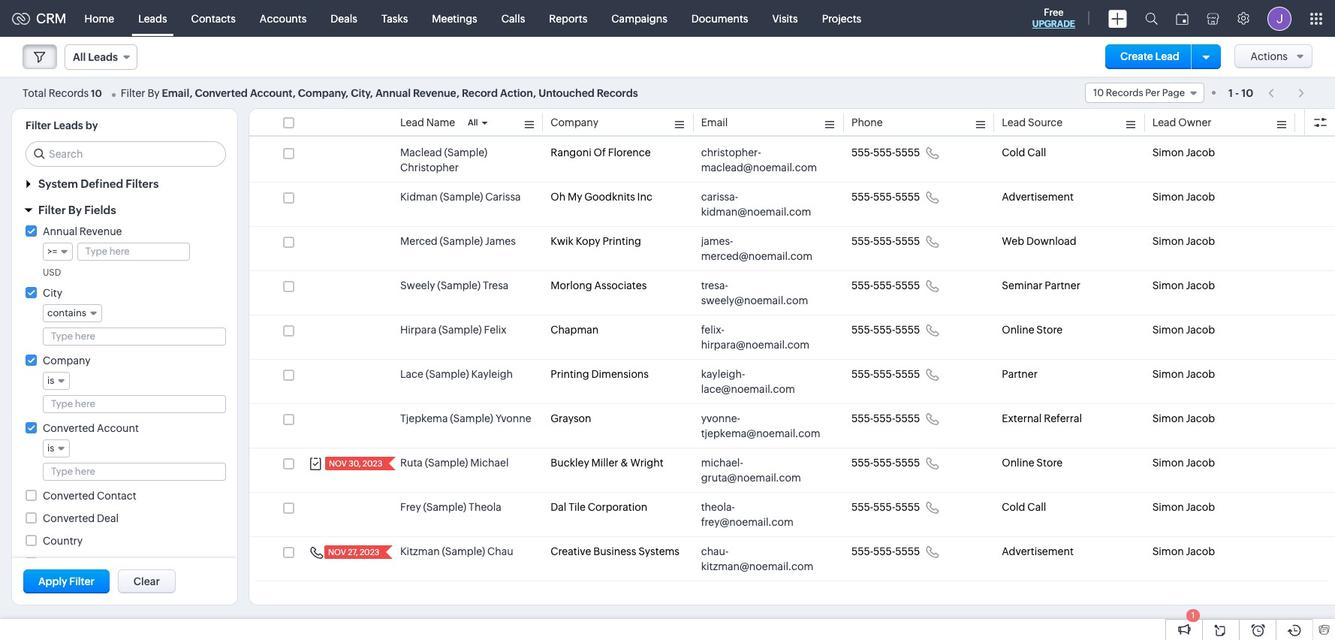 Task type: locate. For each thing, give the bounding box(es) containing it.
0 horizontal spatial 1
[[1192, 611, 1195, 620]]

(sample) for james
[[440, 235, 483, 247]]

1 vertical spatial cold
[[1002, 501, 1026, 513]]

type here text field down contains field
[[44, 328, 225, 345]]

converted for converted account
[[43, 422, 95, 434]]

calls link
[[490, 0, 537, 36]]

8 simon jacob from the top
[[1153, 457, 1216, 469]]

tasks link
[[370, 0, 420, 36]]

1 horizontal spatial all
[[468, 118, 478, 127]]

felix
[[484, 324, 507, 336]]

1 call from the top
[[1028, 146, 1047, 158]]

0 vertical spatial is field
[[43, 372, 70, 390]]

partner right seminar
[[1045, 279, 1081, 291]]

10 5555 from the top
[[896, 545, 920, 557]]

all up total records 10
[[73, 51, 86, 63]]

kayleigh- lace@noemail.com link
[[701, 367, 822, 397]]

cold for christopher- maclead@noemail.com
[[1002, 146, 1026, 158]]

2023 right 30,
[[363, 459, 383, 468]]

by left email,
[[148, 87, 160, 99]]

0 horizontal spatial records
[[49, 87, 89, 99]]

2 5555 from the top
[[896, 191, 920, 203]]

calendar image
[[1176, 12, 1189, 24]]

printing up grayson
[[551, 368, 589, 380]]

5 simon from the top
[[1153, 324, 1184, 336]]

campaigns link
[[600, 0, 680, 36]]

type here text field for contains
[[44, 328, 225, 345]]

visits
[[773, 12, 798, 24]]

all inside field
[[73, 51, 86, 63]]

1 vertical spatial advertisement
[[1002, 545, 1074, 557]]

1
[[1229, 87, 1233, 99], [1192, 611, 1195, 620]]

6 5555 from the top
[[896, 368, 920, 380]]

2 online from the top
[[1002, 457, 1035, 469]]

filters
[[126, 177, 159, 190]]

company up rangoni
[[551, 116, 599, 128]]

simon jacob for theola- frey@noemail.com
[[1153, 501, 1216, 513]]

555-555-5555 for christopher- maclead@noemail.com
[[852, 146, 920, 158]]

1 is field from the top
[[43, 372, 70, 390]]

2 type here text field from the top
[[44, 463, 225, 480]]

simon jacob
[[1153, 146, 1216, 158], [1153, 191, 1216, 203], [1153, 235, 1216, 247], [1153, 279, 1216, 291], [1153, 324, 1216, 336], [1153, 368, 1216, 380], [1153, 412, 1216, 424], [1153, 457, 1216, 469], [1153, 501, 1216, 513], [1153, 545, 1216, 557]]

3 5555 from the top
[[896, 235, 920, 247]]

(sample) left james
[[440, 235, 483, 247]]

tjepkema (sample) yvonne
[[400, 412, 532, 424]]

by for fields
[[68, 204, 82, 216]]

nov left 30,
[[329, 459, 347, 468]]

leads left 'by'
[[53, 119, 83, 131]]

0 vertical spatial all
[[73, 51, 86, 63]]

2 horizontal spatial by
[[148, 87, 160, 99]]

0 vertical spatial printing
[[603, 235, 641, 247]]

1 555-555-5555 from the top
[[852, 146, 920, 158]]

1 vertical spatial type here text field
[[44, 463, 225, 480]]

2 vertical spatial leads
[[53, 119, 83, 131]]

printing
[[603, 235, 641, 247], [551, 368, 589, 380]]

1 vertical spatial cold call
[[1002, 501, 1047, 513]]

>= field
[[43, 243, 73, 261]]

9 jacob from the top
[[1186, 501, 1216, 513]]

row group
[[249, 138, 1336, 581]]

morlong associates
[[551, 279, 647, 291]]

1 horizontal spatial 1
[[1229, 87, 1233, 99]]

1 vertical spatial type here text field
[[44, 328, 225, 345]]

0 vertical spatial partner
[[1045, 279, 1081, 291]]

1 store from the top
[[1037, 324, 1063, 336]]

lead inside button
[[1156, 50, 1180, 62]]

records
[[49, 87, 89, 99], [597, 87, 638, 99], [1106, 87, 1144, 98]]

1 advertisement from the top
[[1002, 191, 1074, 203]]

1 vertical spatial store
[[1037, 457, 1063, 469]]

frey (sample) theola
[[400, 501, 502, 513]]

nov for kitzman
[[328, 548, 346, 557]]

4 simon from the top
[[1153, 279, 1184, 291]]

1 vertical spatial nov
[[328, 548, 346, 557]]

simon jacob for kayleigh- lace@noemail.com
[[1153, 368, 1216, 380]]

online store down the external referral
[[1002, 457, 1063, 469]]

reports link
[[537, 0, 600, 36]]

Type here text field
[[44, 396, 225, 412], [44, 463, 225, 480]]

records for 10
[[1106, 87, 1144, 98]]

jacob for yvonne- tjepkema@noemail.com
[[1186, 412, 1216, 424]]

by right the created
[[84, 557, 96, 569]]

(sample) inside "link"
[[450, 412, 494, 424]]

company down contains field
[[43, 355, 91, 367]]

store for michael- gruta@noemail.com
[[1037, 457, 1063, 469]]

theola
[[469, 501, 502, 513]]

2 store from the top
[[1037, 457, 1063, 469]]

lead for lead owner
[[1153, 116, 1177, 128]]

lead right create
[[1156, 50, 1180, 62]]

name
[[426, 116, 455, 128]]

navigation
[[1261, 82, 1313, 104]]

1 cold call from the top
[[1002, 146, 1047, 158]]

online for felix- hirpara@noemail.com
[[1002, 324, 1035, 336]]

michael- gruta@noemail.com
[[701, 457, 801, 484]]

0 vertical spatial is
[[47, 375, 54, 386]]

simon for theola- frey@noemail.com
[[1153, 501, 1184, 513]]

1 vertical spatial online store
[[1002, 457, 1063, 469]]

deal
[[97, 512, 119, 524]]

0 vertical spatial annual
[[375, 87, 411, 99]]

6 jacob from the top
[[1186, 368, 1216, 380]]

all
[[73, 51, 86, 63], [468, 118, 478, 127]]

all for all leads
[[73, 51, 86, 63]]

1 horizontal spatial partner
[[1045, 279, 1081, 291]]

home link
[[73, 0, 126, 36]]

nov inside "link"
[[328, 548, 346, 557]]

0 vertical spatial online store
[[1002, 324, 1063, 336]]

27,
[[348, 548, 358, 557]]

referral
[[1044, 412, 1082, 424]]

3 simon jacob from the top
[[1153, 235, 1216, 247]]

9 555-555-5555 from the top
[[852, 501, 920, 513]]

tresa- sweely@noemail.com
[[701, 279, 809, 306]]

555-555-5555 for michael- gruta@noemail.com
[[852, 457, 920, 469]]

sweely
[[400, 279, 435, 291]]

contacts link
[[179, 0, 248, 36]]

1 vertical spatial leads
[[88, 51, 118, 63]]

filter down created by
[[69, 575, 95, 587]]

filter down total
[[26, 119, 51, 131]]

1 type here text field from the top
[[44, 396, 225, 412]]

gruta@noemail.com
[[701, 472, 801, 484]]

type here text field for >=
[[78, 243, 189, 260]]

6 simon from the top
[[1153, 368, 1184, 380]]

seminar partner
[[1002, 279, 1081, 291]]

555-555-5555 for tresa- sweely@noemail.com
[[852, 279, 920, 291]]

1 vertical spatial annual
[[43, 225, 77, 237]]

is up converted account
[[47, 375, 54, 386]]

simon jacob for felix- hirpara@noemail.com
[[1153, 324, 1216, 336]]

kidman
[[400, 191, 438, 203]]

1 horizontal spatial leads
[[88, 51, 118, 63]]

is field
[[43, 372, 70, 390], [43, 439, 70, 457]]

online store
[[1002, 324, 1063, 336], [1002, 457, 1063, 469]]

(sample) left tresa
[[437, 279, 481, 291]]

store for felix- hirpara@noemail.com
[[1037, 324, 1063, 336]]

simon for chau- kitzman@noemail.com
[[1153, 545, 1184, 557]]

2 is from the top
[[47, 442, 54, 454]]

2 horizontal spatial records
[[1106, 87, 1144, 98]]

leads down home
[[88, 51, 118, 63]]

jacob for tresa- sweely@noemail.com
[[1186, 279, 1216, 291]]

9 simon from the top
[[1153, 501, 1184, 513]]

printing right kopy
[[603, 235, 641, 247]]

partner
[[1045, 279, 1081, 291], [1002, 368, 1038, 380]]

jacob for theola- frey@noemail.com
[[1186, 501, 1216, 513]]

carissa
[[485, 191, 521, 203]]

untouched
[[539, 87, 595, 99]]

jacob for james- merced@noemail.com
[[1186, 235, 1216, 247]]

5555 for christopher- maclead@noemail.com
[[896, 146, 920, 158]]

>=
[[47, 246, 57, 257]]

hirpara (sample) felix
[[400, 324, 507, 336]]

4 555-555-5555 from the top
[[852, 279, 920, 291]]

0 horizontal spatial printing
[[551, 368, 589, 380]]

(sample) left chau
[[442, 545, 485, 557]]

kidman@noemail.com
[[701, 206, 812, 218]]

usd
[[43, 267, 61, 278]]

10 555-555-5555 from the top
[[852, 545, 920, 557]]

online down 'external'
[[1002, 457, 1035, 469]]

cold call for christopher- maclead@noemail.com
[[1002, 146, 1047, 158]]

kitzman
[[400, 545, 440, 557]]

7 simon jacob from the top
[[1153, 412, 1216, 424]]

nov 30, 2023 link
[[325, 457, 384, 470]]

0 vertical spatial cold call
[[1002, 146, 1047, 158]]

theola-
[[701, 501, 735, 513]]

1 cold from the top
[[1002, 146, 1026, 158]]

2023 inside "link"
[[363, 459, 383, 468]]

(sample) left yvonne
[[450, 412, 494, 424]]

lead left name
[[400, 116, 424, 128]]

1 online from the top
[[1002, 324, 1035, 336]]

documents link
[[680, 0, 761, 36]]

4 5555 from the top
[[896, 279, 920, 291]]

filter inside button
[[69, 575, 95, 587]]

0 vertical spatial store
[[1037, 324, 1063, 336]]

lead left "source"
[[1002, 116, 1026, 128]]

2 cold call from the top
[[1002, 501, 1047, 513]]

-
[[1236, 87, 1240, 99]]

email
[[701, 116, 728, 128]]

555-555-5555 for james- merced@noemail.com
[[852, 235, 920, 247]]

apply
[[38, 575, 67, 587]]

0 horizontal spatial all
[[73, 51, 86, 63]]

is field up converted account
[[43, 372, 70, 390]]

0 vertical spatial online
[[1002, 324, 1035, 336]]

1 vertical spatial by
[[68, 204, 82, 216]]

6 simon jacob from the top
[[1153, 368, 1216, 380]]

by up annual revenue
[[68, 204, 82, 216]]

3 jacob from the top
[[1186, 235, 1216, 247]]

4 jacob from the top
[[1186, 279, 1216, 291]]

nov 27, 2023
[[328, 548, 380, 557]]

1 vertical spatial online
[[1002, 457, 1035, 469]]

1 vertical spatial partner
[[1002, 368, 1038, 380]]

online down seminar
[[1002, 324, 1035, 336]]

yvonne-
[[701, 412, 741, 424]]

frey (sample) theola link
[[400, 500, 502, 515]]

3 555-555-5555 from the top
[[852, 235, 920, 247]]

filter for filter leads by
[[26, 119, 51, 131]]

lead name
[[400, 116, 455, 128]]

2 jacob from the top
[[1186, 191, 1216, 203]]

simon for michael- gruta@noemail.com
[[1153, 457, 1184, 469]]

online store for michael- gruta@noemail.com
[[1002, 457, 1063, 469]]

maclead (sample) christopher
[[400, 146, 488, 174]]

7 5555 from the top
[[896, 412, 920, 424]]

(sample) down maclead (sample) christopher link
[[440, 191, 483, 203]]

simon for christopher- maclead@noemail.com
[[1153, 146, 1184, 158]]

florence
[[608, 146, 651, 158]]

555-555-5555 for felix- hirpara@noemail.com
[[852, 324, 920, 336]]

1 is from the top
[[47, 375, 54, 386]]

type here text field down 'revenue'
[[78, 243, 189, 260]]

lace (sample) kayleigh link
[[400, 367, 513, 382]]

records right 'untouched' at the top of page
[[597, 87, 638, 99]]

hirpara@noemail.com
[[701, 339, 810, 351]]

5 simon jacob from the top
[[1153, 324, 1216, 336]]

1 vertical spatial is field
[[43, 439, 70, 457]]

1 vertical spatial all
[[468, 118, 478, 127]]

is field down converted account
[[43, 439, 70, 457]]

revenue,
[[413, 87, 460, 99]]

1 jacob from the top
[[1186, 146, 1216, 158]]

0 vertical spatial 2023
[[363, 459, 383, 468]]

ruta (sample) michael link
[[400, 455, 509, 470]]

10 up 'by'
[[91, 88, 102, 99]]

10 records per page
[[1094, 87, 1185, 98]]

defined
[[81, 177, 123, 190]]

wright
[[631, 457, 664, 469]]

8 555-555-5555 from the top
[[852, 457, 920, 469]]

source
[[1028, 116, 1063, 128]]

1 vertical spatial call
[[1028, 501, 1047, 513]]

0 vertical spatial nov
[[329, 459, 347, 468]]

7 simon from the top
[[1153, 412, 1184, 424]]

jacob for christopher- maclead@noemail.com
[[1186, 146, 1216, 158]]

1 vertical spatial 1
[[1192, 611, 1195, 620]]

8 5555 from the top
[[896, 457, 920, 469]]

filter left email,
[[121, 87, 145, 99]]

0 vertical spatial company
[[551, 116, 599, 128]]

2023 inside "link"
[[360, 548, 380, 557]]

filter down the system
[[38, 204, 66, 216]]

10 simon from the top
[[1153, 545, 1184, 557]]

annual up >= field
[[43, 225, 77, 237]]

1 for 1
[[1192, 611, 1195, 620]]

created by
[[43, 557, 96, 569]]

555-555-5555 for theola- frey@noemail.com
[[852, 501, 920, 513]]

lead
[[1156, 50, 1180, 62], [400, 116, 424, 128], [1002, 116, 1026, 128], [1153, 116, 1177, 128]]

converted account
[[43, 422, 139, 434]]

(sample) inside maclead (sample) christopher
[[444, 146, 488, 158]]

all leads
[[73, 51, 118, 63]]

2 simon from the top
[[1153, 191, 1184, 203]]

1 horizontal spatial printing
[[603, 235, 641, 247]]

cold
[[1002, 146, 1026, 158], [1002, 501, 1026, 513]]

lead for lead source
[[1002, 116, 1026, 128]]

9 5555 from the top
[[896, 501, 920, 513]]

nov left the 27,
[[328, 548, 346, 557]]

by
[[148, 87, 160, 99], [68, 204, 82, 216], [84, 557, 96, 569]]

0 vertical spatial 1
[[1229, 87, 1233, 99]]

2 horizontal spatial 10
[[1242, 87, 1254, 99]]

2 call from the top
[[1028, 501, 1047, 513]]

2 horizontal spatial leads
[[138, 12, 167, 24]]

leads link
[[126, 0, 179, 36]]

meetings
[[432, 12, 478, 24]]

accounts link
[[248, 0, 319, 36]]

2023 right the 27,
[[360, 548, 380, 557]]

0 vertical spatial type here text field
[[44, 396, 225, 412]]

(sample) left felix
[[439, 324, 482, 336]]

store down the external referral
[[1037, 457, 1063, 469]]

tjepkema@noemail.com
[[701, 427, 821, 439]]

type here text field up contact
[[44, 463, 225, 480]]

2 cold from the top
[[1002, 501, 1026, 513]]

3 simon from the top
[[1153, 235, 1184, 247]]

1 simon jacob from the top
[[1153, 146, 1216, 158]]

2 advertisement from the top
[[1002, 545, 1074, 557]]

type here text field up account
[[44, 396, 225, 412]]

10 simon jacob from the top
[[1153, 545, 1216, 557]]

2 online store from the top
[[1002, 457, 1063, 469]]

8 simon from the top
[[1153, 457, 1184, 469]]

1 vertical spatial 2023
[[360, 548, 380, 557]]

filter
[[121, 87, 145, 99], [26, 119, 51, 131], [38, 204, 66, 216], [69, 575, 95, 587]]

simon for felix- hirpara@noemail.com
[[1153, 324, 1184, 336]]

simon jacob for chau- kitzman@noemail.com
[[1153, 545, 1216, 557]]

leads right home link
[[138, 12, 167, 24]]

0 horizontal spatial by
[[68, 204, 82, 216]]

2 simon jacob from the top
[[1153, 191, 1216, 203]]

(sample) for carissa
[[440, 191, 483, 203]]

10 jacob from the top
[[1186, 545, 1216, 557]]

10 right the -
[[1242, 87, 1254, 99]]

0 horizontal spatial 10
[[91, 88, 102, 99]]

5555 for chau- kitzman@noemail.com
[[896, 545, 920, 557]]

(sample) right "lace"
[[426, 368, 469, 380]]

9 simon jacob from the top
[[1153, 501, 1216, 513]]

of
[[594, 146, 606, 158]]

(sample) down name
[[444, 146, 488, 158]]

records inside field
[[1106, 87, 1144, 98]]

jacob for felix- hirpara@noemail.com
[[1186, 324, 1216, 336]]

leads inside field
[[88, 51, 118, 63]]

5 555-555-5555 from the top
[[852, 324, 920, 336]]

6 555-555-5555 from the top
[[852, 368, 920, 380]]

1 vertical spatial company
[[43, 355, 91, 367]]

carissa- kidman@noemail.com
[[701, 191, 812, 218]]

5 jacob from the top
[[1186, 324, 1216, 336]]

kitzman (sample) chau link
[[400, 544, 514, 559]]

by inside dropdown button
[[68, 204, 82, 216]]

oh my goodknits inc
[[551, 191, 653, 203]]

is down converted account
[[47, 442, 54, 454]]

jacob for kayleigh- lace@noemail.com
[[1186, 368, 1216, 380]]

10 inside total records 10
[[91, 88, 102, 99]]

1 vertical spatial is
[[47, 442, 54, 454]]

store down "seminar partner"
[[1037, 324, 1063, 336]]

2 vertical spatial by
[[84, 557, 96, 569]]

0 horizontal spatial leads
[[53, 119, 83, 131]]

simon for kayleigh- lace@noemail.com
[[1153, 368, 1184, 380]]

5 5555 from the top
[[896, 324, 920, 336]]

(sample) right "frey"
[[423, 501, 467, 513]]

hirpara
[[400, 324, 437, 336]]

nov inside "link"
[[329, 459, 347, 468]]

5555 for kayleigh- lace@noemail.com
[[896, 368, 920, 380]]

(sample) right ruta
[[425, 457, 468, 469]]

10 left per
[[1094, 87, 1104, 98]]

profile image
[[1268, 6, 1292, 30]]

free
[[1044, 7, 1064, 18]]

converted up country
[[43, 512, 95, 524]]

partner up 'external'
[[1002, 368, 1038, 380]]

7 555-555-5555 from the top
[[852, 412, 920, 424]]

0 vertical spatial call
[[1028, 146, 1047, 158]]

records up filter leads by
[[49, 87, 89, 99]]

sweely@noemail.com
[[701, 294, 809, 306]]

0 vertical spatial by
[[148, 87, 160, 99]]

converted left account
[[43, 422, 95, 434]]

chapman
[[551, 324, 599, 336]]

online store down "seminar partner"
[[1002, 324, 1063, 336]]

1 simon from the top
[[1153, 146, 1184, 158]]

2 is field from the top
[[43, 439, 70, 457]]

0 vertical spatial cold
[[1002, 146, 1026, 158]]

annual right 'city,'
[[375, 87, 411, 99]]

4 simon jacob from the top
[[1153, 279, 1216, 291]]

(sample) for kayleigh
[[426, 368, 469, 380]]

converted up converted deal
[[43, 490, 95, 502]]

all down record
[[468, 118, 478, 127]]

filter inside dropdown button
[[38, 204, 66, 216]]

hirpara (sample) felix link
[[400, 322, 507, 337]]

1 horizontal spatial 10
[[1094, 87, 1104, 98]]

8 jacob from the top
[[1186, 457, 1216, 469]]

1 horizontal spatial annual
[[375, 87, 411, 99]]

projects link
[[810, 0, 874, 36]]

0 vertical spatial type here text field
[[78, 243, 189, 260]]

simon jacob for james- merced@noemail.com
[[1153, 235, 1216, 247]]

1 online store from the top
[[1002, 324, 1063, 336]]

records left per
[[1106, 87, 1144, 98]]

1 5555 from the top
[[896, 146, 920, 158]]

All Leads field
[[65, 44, 137, 70]]

7 jacob from the top
[[1186, 412, 1216, 424]]

felix- hirpara@noemail.com
[[701, 324, 810, 351]]

lead left the 'owner'
[[1153, 116, 1177, 128]]

10 Records Per Page field
[[1085, 83, 1205, 103]]

2 555-555-5555 from the top
[[852, 191, 920, 203]]

Type here text field
[[78, 243, 189, 260], [44, 328, 225, 345]]

carissa-
[[701, 191, 738, 203]]

0 vertical spatial advertisement
[[1002, 191, 1074, 203]]

system
[[38, 177, 78, 190]]

leads for all leads
[[88, 51, 118, 63]]

(sample) for theola
[[423, 501, 467, 513]]

created
[[43, 557, 82, 569]]



Task type: vqa. For each thing, say whether or not it's contained in the screenshot.


Task type: describe. For each thing, give the bounding box(es) containing it.
records for total
[[49, 87, 89, 99]]

rangoni of florence
[[551, 146, 651, 158]]

account
[[97, 422, 139, 434]]

by
[[85, 119, 98, 131]]

search image
[[1146, 12, 1158, 25]]

(sample) for yvonne
[[450, 412, 494, 424]]

james
[[485, 235, 516, 247]]

call for christopher- maclead@noemail.com
[[1028, 146, 1047, 158]]

simon jacob for yvonne- tjepkema@noemail.com
[[1153, 412, 1216, 424]]

filter by fields button
[[12, 197, 237, 223]]

create
[[1121, 50, 1154, 62]]

james-
[[701, 235, 733, 247]]

1 horizontal spatial records
[[597, 87, 638, 99]]

profile element
[[1259, 0, 1301, 36]]

christopher-
[[701, 146, 761, 158]]

converted right email,
[[195, 87, 248, 99]]

printing dimensions
[[551, 368, 649, 380]]

10 inside 10 records per page field
[[1094, 87, 1104, 98]]

simon for tresa- sweely@noemail.com
[[1153, 279, 1184, 291]]

online for michael- gruta@noemail.com
[[1002, 457, 1035, 469]]

annual revenue
[[43, 225, 122, 237]]

filter by fields
[[38, 204, 116, 216]]

fields
[[84, 204, 116, 216]]

kidman (sample) carissa
[[400, 191, 521, 203]]

type here text field for converted account
[[44, 463, 225, 480]]

(sample) for christopher
[[444, 146, 488, 158]]

contains
[[47, 307, 86, 319]]

kitzman@noemail.com
[[701, 560, 814, 572]]

kayleigh
[[471, 368, 513, 380]]

(sample) for tresa
[[437, 279, 481, 291]]

jacob for carissa- kidman@noemail.com
[[1186, 191, 1216, 203]]

cold call for theola- frey@noemail.com
[[1002, 501, 1047, 513]]

10 for 1 - 10
[[1242, 87, 1254, 99]]

2023 for ruta (sample) michael
[[363, 459, 383, 468]]

business
[[594, 545, 636, 557]]

theola- frey@noemail.com link
[[701, 500, 822, 530]]

filter by email, converted account, company, city, annual revenue, record action, untouched records
[[121, 87, 638, 99]]

advertisement for carissa- kidman@noemail.com
[[1002, 191, 1074, 203]]

simon jacob for christopher- maclead@noemail.com
[[1153, 146, 1216, 158]]

my
[[568, 191, 583, 203]]

simon jacob for michael- gruta@noemail.com
[[1153, 457, 1216, 469]]

5555 for yvonne- tjepkema@noemail.com
[[896, 412, 920, 424]]

5555 for michael- gruta@noemail.com
[[896, 457, 920, 469]]

james- merced@noemail.com
[[701, 235, 813, 262]]

actions
[[1251, 50, 1288, 62]]

call for theola- frey@noemail.com
[[1028, 501, 1047, 513]]

accounts
[[260, 12, 307, 24]]

create menu image
[[1109, 9, 1128, 27]]

(sample) for michael
[[425, 457, 468, 469]]

download
[[1027, 235, 1077, 247]]

inc
[[637, 191, 653, 203]]

system defined filters button
[[12, 171, 237, 197]]

web download
[[1002, 235, 1077, 247]]

555-555-5555 for carissa- kidman@noemail.com
[[852, 191, 920, 203]]

deals
[[331, 12, 358, 24]]

5555 for theola- frey@noemail.com
[[896, 501, 920, 513]]

simon jacob for carissa- kidman@noemail.com
[[1153, 191, 1216, 203]]

create lead
[[1121, 50, 1180, 62]]

associates
[[595, 279, 647, 291]]

lead for lead name
[[400, 116, 424, 128]]

5555 for felix- hirpara@noemail.com
[[896, 324, 920, 336]]

is field for company
[[43, 372, 70, 390]]

apply filter button
[[23, 569, 110, 593]]

meetings link
[[420, 0, 490, 36]]

converted deal
[[43, 512, 119, 524]]

simon jacob for tresa- sweely@noemail.com
[[1153, 279, 1216, 291]]

carissa- kidman@noemail.com link
[[701, 189, 822, 219]]

search element
[[1137, 0, 1167, 37]]

merced@noemail.com
[[701, 250, 813, 262]]

simon for james- merced@noemail.com
[[1153, 235, 1184, 247]]

2023 for kitzman (sample) chau
[[360, 548, 380, 557]]

is for company
[[47, 375, 54, 386]]

row group containing maclead (sample) christopher
[[249, 138, 1336, 581]]

revenue
[[79, 225, 122, 237]]

&
[[621, 457, 628, 469]]

555-555-5555 for kayleigh- lace@noemail.com
[[852, 368, 920, 380]]

0 horizontal spatial company
[[43, 355, 91, 367]]

miller
[[592, 457, 619, 469]]

external
[[1002, 412, 1042, 424]]

is for converted account
[[47, 442, 54, 454]]

1 - 10
[[1229, 87, 1254, 99]]

nov for ruta
[[329, 459, 347, 468]]

is field for converted account
[[43, 439, 70, 457]]

email,
[[162, 87, 193, 99]]

create lead button
[[1106, 44, 1195, 69]]

5555 for james- merced@noemail.com
[[896, 235, 920, 247]]

lace@noemail.com
[[701, 383, 795, 395]]

tresa-
[[701, 279, 728, 291]]

1 vertical spatial printing
[[551, 368, 589, 380]]

filter for filter by email, converted account, company, city, annual revenue, record action, untouched records
[[121, 87, 145, 99]]

555-555-5555 for yvonne- tjepkema@noemail.com
[[852, 412, 920, 424]]

dimensions
[[592, 368, 649, 380]]

tile
[[569, 501, 586, 513]]

total records 10
[[23, 87, 102, 99]]

cold for theola- frey@noemail.com
[[1002, 501, 1026, 513]]

filter for filter by fields
[[38, 204, 66, 216]]

lace
[[400, 368, 424, 380]]

web
[[1002, 235, 1025, 247]]

1 horizontal spatial company
[[551, 116, 599, 128]]

0 horizontal spatial annual
[[43, 225, 77, 237]]

crm link
[[12, 11, 67, 26]]

tjepkema (sample) yvonne link
[[400, 411, 532, 426]]

frey
[[400, 501, 421, 513]]

0 horizontal spatial partner
[[1002, 368, 1038, 380]]

jacob for michael- gruta@noemail.com
[[1186, 457, 1216, 469]]

create menu element
[[1100, 0, 1137, 36]]

kitzman (sample) chau
[[400, 545, 514, 557]]

leads for filter leads by
[[53, 119, 83, 131]]

(sample) for felix
[[439, 324, 482, 336]]

by for email,
[[148, 87, 160, 99]]

simon for carissa- kidman@noemail.com
[[1153, 191, 1184, 203]]

5555 for tresa- sweely@noemail.com
[[896, 279, 920, 291]]

projects
[[822, 12, 862, 24]]

1 for 1 - 10
[[1229, 87, 1233, 99]]

Search text field
[[26, 142, 225, 166]]

total
[[23, 87, 46, 99]]

merced (sample) james link
[[400, 234, 516, 249]]

kwik
[[551, 235, 574, 247]]

type here text field for company
[[44, 396, 225, 412]]

contains field
[[43, 304, 102, 322]]

simon for yvonne- tjepkema@noemail.com
[[1153, 412, 1184, 424]]

lead source
[[1002, 116, 1063, 128]]

chau
[[488, 545, 514, 557]]

555-555-5555 for chau- kitzman@noemail.com
[[852, 545, 920, 557]]

yvonne- tjepkema@noemail.com
[[701, 412, 821, 439]]

morlong
[[551, 279, 592, 291]]

external referral
[[1002, 412, 1082, 424]]

0 vertical spatial leads
[[138, 12, 167, 24]]

advertisement for chau- kitzman@noemail.com
[[1002, 545, 1074, 557]]

reports
[[549, 12, 588, 24]]

buckley miller & wright
[[551, 457, 664, 469]]

chau-
[[701, 545, 729, 557]]

visits link
[[761, 0, 810, 36]]

converted for converted contact
[[43, 490, 95, 502]]

1 horizontal spatial by
[[84, 557, 96, 569]]

christopher- maclead@noemail.com link
[[701, 145, 822, 175]]

maclead
[[400, 146, 442, 158]]

kidman (sample) carissa link
[[400, 189, 521, 204]]

5555 for carissa- kidman@noemail.com
[[896, 191, 920, 203]]

apply filter
[[38, 575, 95, 587]]

converted for converted deal
[[43, 512, 95, 524]]

upgrade
[[1033, 19, 1076, 29]]

logo image
[[12, 12, 30, 24]]

jacob for chau- kitzman@noemail.com
[[1186, 545, 1216, 557]]

record
[[462, 87, 498, 99]]

ruta
[[400, 457, 423, 469]]

(sample) for chau
[[442, 545, 485, 557]]

all for all
[[468, 118, 478, 127]]

creative business systems
[[551, 545, 680, 557]]

online store for felix- hirpara@noemail.com
[[1002, 324, 1063, 336]]

10 for total records 10
[[91, 88, 102, 99]]

systems
[[639, 545, 680, 557]]

michael
[[470, 457, 509, 469]]



